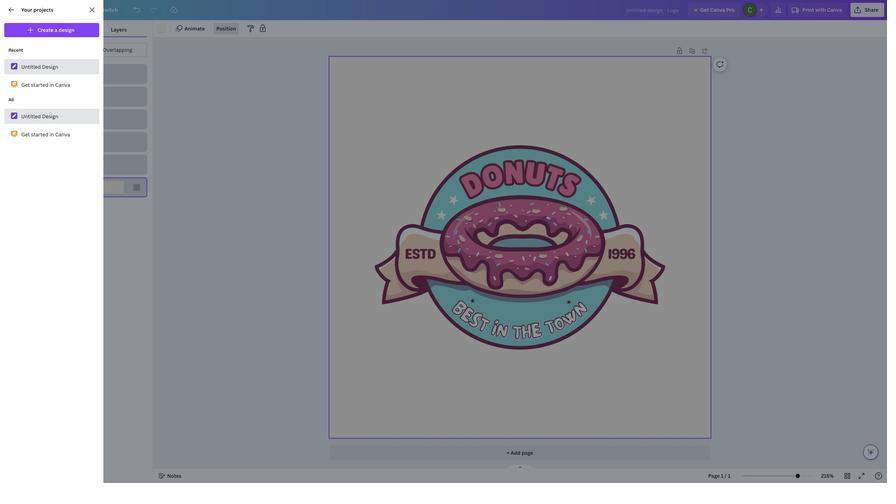 Task type: locate. For each thing, give the bounding box(es) containing it.
magic switch button
[[74, 3, 124, 17]]

elements
[[5, 60, 21, 65]]

0 vertical spatial untitled
[[21, 63, 41, 70]]

page
[[522, 450, 534, 456]]

0 vertical spatial 1996
[[82, 69, 96, 78]]

add
[[511, 450, 521, 456]]

in
[[50, 81, 54, 88], [50, 131, 54, 138]]

arrange button
[[31, 23, 91, 36]]

0 vertical spatial untitled design button
[[4, 59, 99, 74]]

1 vertical spatial get started in canva link
[[4, 127, 99, 142]]

1 vertical spatial 1996
[[608, 245, 635, 263]]

1 vertical spatial get started in canva
[[21, 131, 70, 138]]

design
[[59, 27, 75, 33]]

1 started from the top
[[31, 81, 48, 88]]

2 untitled from the top
[[21, 113, 41, 120]]

1 vertical spatial started
[[31, 131, 48, 138]]

started right uploads button at the left top of page
[[31, 131, 48, 138]]

/
[[725, 473, 727, 479]]

uploads
[[6, 137, 20, 142]]

get right uploads at the left top of page
[[21, 131, 30, 138]]

2 vertical spatial get
[[21, 131, 30, 138]]

0 vertical spatial untitled design
[[21, 63, 58, 70]]

untitled right brand at top left
[[21, 113, 41, 120]]

layers button
[[91, 23, 147, 36]]

1996 button
[[31, 64, 147, 84]]

notes button
[[156, 471, 184, 482]]

2 list from the top
[[4, 92, 99, 142]]

get started in canva right 'text'
[[21, 81, 70, 88]]

1 get started in canva link from the top
[[4, 77, 99, 92]]

untitled design right brand at top left
[[21, 113, 58, 120]]

1 vertical spatial in
[[50, 131, 54, 138]]

list
[[4, 43, 99, 92], [4, 92, 99, 142]]

your
[[21, 6, 32, 13]]

0 vertical spatial get started in canva
[[21, 81, 70, 88]]

1 vertical spatial untitled design button
[[4, 109, 99, 124]]

1 in from the top
[[50, 81, 54, 88]]

1 vertical spatial get
[[21, 81, 30, 88]]

Overlapping button
[[90, 44, 145, 56]]

+
[[507, 450, 510, 456]]

+ add page button
[[330, 446, 710, 460]]

get canva pro
[[701, 6, 735, 13]]

1 vertical spatial untitled
[[21, 113, 41, 120]]

untitled design right elements
[[21, 63, 58, 70]]

get started in canva link for all
[[4, 127, 99, 142]]

get left pro
[[701, 6, 709, 13]]

0 vertical spatial get started in canva link
[[4, 77, 99, 92]]

untitled right elements
[[21, 63, 41, 70]]

side panel tab list
[[0, 20, 26, 224]]

1 right the /
[[728, 473, 731, 479]]

0 horizontal spatial 1996
[[82, 69, 96, 78]]

1
[[721, 473, 724, 479], [728, 473, 731, 479]]

get
[[701, 6, 709, 13], [21, 81, 30, 88], [21, 131, 30, 138]]

1996
[[82, 69, 96, 78], [608, 245, 635, 263]]

1 horizontal spatial 1
[[728, 473, 731, 479]]

0 horizontal spatial 1
[[721, 473, 724, 479]]

1996 inside the '1996' button
[[82, 69, 96, 78]]

create a design
[[37, 27, 75, 33]]

design
[[7, 35, 19, 40], [42, 63, 58, 70], [42, 113, 58, 120]]

0 vertical spatial canva
[[710, 6, 725, 13]]

brand
[[8, 111, 18, 116]]

get started in canva
[[21, 81, 70, 88], [21, 131, 70, 138]]

magic
[[86, 6, 100, 13]]

1 left the /
[[721, 473, 724, 479]]

1 vertical spatial untitled design
[[21, 113, 58, 120]]

switch
[[102, 6, 118, 13]]

get right 'text'
[[21, 81, 30, 88]]

canva for all
[[55, 131, 70, 138]]

untitled for recent
[[21, 63, 41, 70]]

started
[[31, 81, 48, 88], [31, 131, 48, 138]]

1 vertical spatial design
[[42, 63, 58, 70]]

main menu bar
[[0, 0, 888, 20]]

untitled
[[21, 63, 41, 70], [21, 113, 41, 120]]

canva
[[710, 6, 725, 13], [55, 81, 70, 88], [55, 131, 70, 138]]

2 vertical spatial design
[[42, 113, 58, 120]]

2 untitled design from the top
[[21, 113, 58, 120]]

home link
[[23, 3, 48, 17]]

2 in from the top
[[50, 131, 54, 138]]

untitled design button
[[4, 59, 99, 74], [4, 109, 99, 124]]

canva assistant image
[[867, 448, 876, 457]]

0 vertical spatial started
[[31, 81, 48, 88]]

untitled design
[[21, 63, 58, 70], [21, 113, 58, 120]]

1 untitled from the top
[[21, 63, 41, 70]]

get started in canva link
[[4, 77, 99, 92], [4, 127, 99, 142]]

canva inside button
[[710, 6, 725, 13]]

a
[[55, 27, 57, 33]]

design inside the design button
[[7, 35, 19, 40]]

2 get started in canva from the top
[[21, 131, 70, 138]]

get canva pro button
[[689, 3, 741, 17]]

1 get started in canva from the top
[[21, 81, 70, 88]]

design for all
[[42, 113, 58, 120]]

get started in canva for recent
[[21, 81, 70, 88]]

0 vertical spatial get
[[701, 6, 709, 13]]

1 untitled design from the top
[[21, 63, 58, 70]]

1 untitled design button from the top
[[4, 59, 99, 74]]

get started in canva right uploads at the left top of page
[[21, 131, 70, 138]]

1 vertical spatial canva
[[55, 81, 70, 88]]

home
[[28, 6, 43, 13]]

2 get started in canva link from the top
[[4, 127, 99, 142]]

2 untitled design button from the top
[[4, 109, 99, 124]]

2 started from the top
[[31, 131, 48, 138]]

started right text 'button'
[[31, 81, 48, 88]]

2 vertical spatial canva
[[55, 131, 70, 138]]

0 vertical spatial in
[[50, 81, 54, 88]]

0 vertical spatial design
[[7, 35, 19, 40]]

get started in canva link for recent
[[4, 77, 99, 92]]



Task type: vqa. For each thing, say whether or not it's contained in the screenshot.
In for All
yes



Task type: describe. For each thing, give the bounding box(es) containing it.
layers
[[111, 26, 127, 33]]

projects
[[33, 6, 53, 13]]

show pages image
[[503, 464, 537, 470]]

text button
[[0, 71, 26, 97]]

1 horizontal spatial 1996
[[608, 245, 635, 263]]

magic switch
[[86, 6, 118, 13]]

started for recent
[[31, 81, 48, 88]]

brand button
[[0, 97, 26, 122]]

all
[[9, 97, 14, 103]]

pro
[[727, 6, 735, 13]]

in for recent
[[50, 81, 54, 88]]

overlapping
[[103, 46, 132, 53]]

get for recent
[[21, 81, 30, 88]]

notes
[[167, 473, 182, 479]]

get for all
[[21, 131, 30, 138]]

position button
[[214, 23, 239, 34]]

canva for recent
[[55, 81, 70, 88]]

get started in canva for all
[[21, 131, 70, 138]]

untitled design for recent
[[21, 63, 58, 70]]

2 1 from the left
[[728, 473, 731, 479]]

+ add page
[[507, 450, 534, 456]]

get inside get canva pro button
[[701, 6, 709, 13]]

untitled for all
[[21, 113, 41, 120]]

text
[[9, 86, 16, 91]]

design for recent
[[42, 63, 58, 70]]

recent
[[9, 47, 23, 53]]

1 1 from the left
[[721, 473, 724, 479]]

uploads button
[[0, 122, 26, 148]]

arrange
[[51, 26, 71, 33]]

untitled design for all
[[21, 113, 58, 120]]

untitled design button for recent
[[4, 59, 99, 74]]

your projects
[[21, 6, 53, 13]]

page 1 / 1
[[709, 473, 731, 479]]

in for all
[[50, 131, 54, 138]]

create a design button
[[4, 23, 99, 37]]

page
[[709, 473, 720, 479]]

untitled design button for all
[[4, 109, 99, 124]]

create
[[37, 27, 54, 33]]

design button
[[0, 20, 26, 46]]

elements button
[[0, 46, 26, 71]]

position
[[217, 25, 236, 32]]

estd
[[405, 245, 436, 263]]

1 list from the top
[[4, 43, 99, 92]]

Design title text field
[[621, 3, 686, 17]]

started for all
[[31, 131, 48, 138]]



